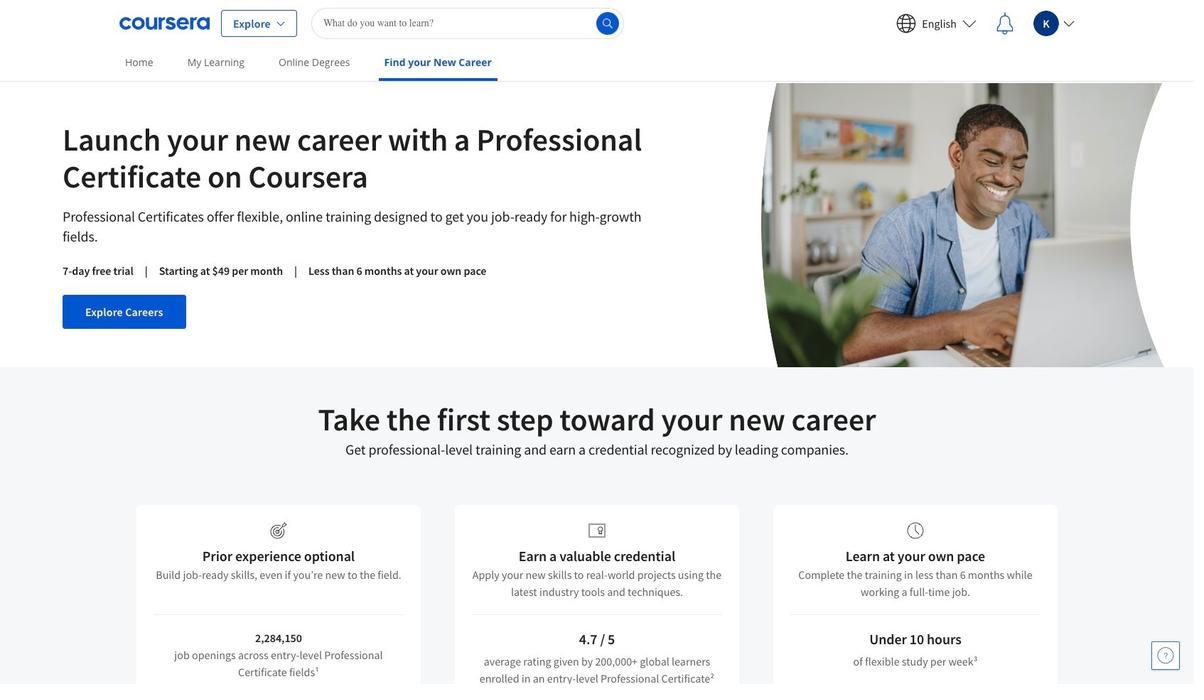 Task type: locate. For each thing, give the bounding box(es) containing it.
coursera image
[[119, 12, 210, 34]]

None search field
[[311, 7, 624, 39]]

What do you want to learn? text field
[[311, 7, 624, 39]]

help center image
[[1157, 648, 1174, 665]]



Task type: vqa. For each thing, say whether or not it's contained in the screenshot.
search box at the top
yes



